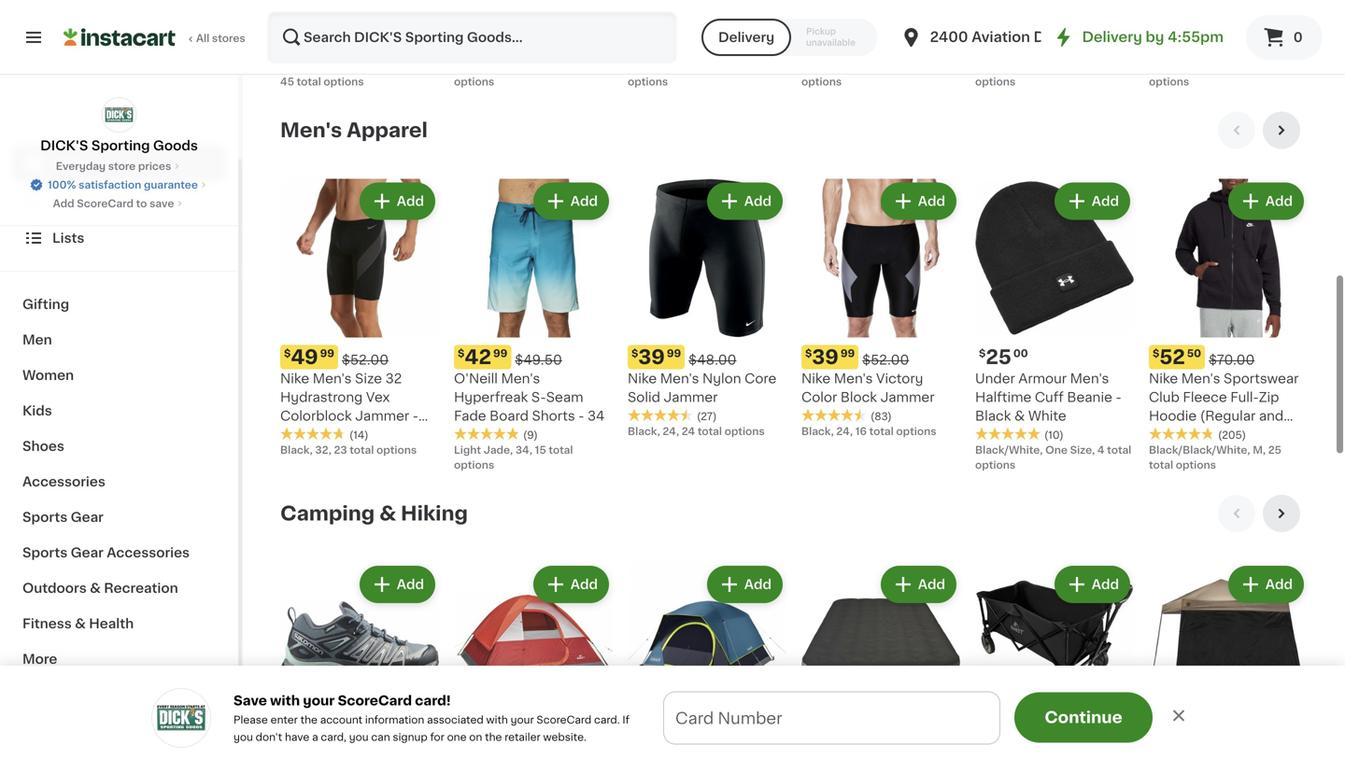 Task type: locate. For each thing, give the bounding box(es) containing it.
nike inside nike men's size 32 hydrastrong vex colorblock jammer - black
[[280, 372, 310, 386]]

$ inside $ 39 99 $52.00 nike men's victory color block jammer
[[806, 349, 813, 359]]

1 vertical spatial 49
[[465, 731, 492, 751]]

Card Number text field
[[665, 693, 1000, 744]]

options inside black/white, m, 29 total options
[[628, 77, 668, 87]]

heatgear inside under armour men's heatgear compression shirt
[[976, 7, 1039, 21]]

& left 0
[[1261, 26, 1272, 39]]

2 horizontal spatial scorecard
[[537, 715, 592, 726]]

more
[[22, 653, 57, 666], [1010, 721, 1038, 731]]

0 horizontal spatial l,
[[420, 62, 429, 72]]

total for black, 24, 24 total options
[[698, 427, 722, 437]]

all stores link
[[64, 11, 247, 64]]

2 gear from the top
[[71, 547, 104, 560]]

1 vertical spatial scorecard
[[338, 695, 412, 708]]

1 vertical spatial with
[[487, 715, 508, 726]]

2 you from the left
[[349, 733, 369, 743]]

1 horizontal spatial delivery
[[1083, 30, 1143, 44]]

you
[[234, 733, 253, 743], [349, 733, 369, 743]]

2 horizontal spatial black,
[[802, 427, 834, 437]]

white,
[[324, 26, 365, 39]]

black/white, left one
[[976, 445, 1043, 456]]

compression inside under armour men's heatgear compression t-shirt
[[869, 7, 957, 21]]

big down hoodie on the right
[[1150, 429, 1171, 442]]

m, inside 'black/white, m, 30 total options'
[[872, 62, 885, 72]]

armour up dr
[[1019, 0, 1067, 2]]

under for under armour men's coldgear fitted mock shirt
[[454, 0, 494, 2]]

compression inside under armour men's heatgear compression long sleeve shirt
[[695, 7, 783, 21]]

20
[[537, 62, 551, 72]]

1 horizontal spatial jammer
[[664, 391, 718, 404]]

black, for $ 39 99 $52.00 nike men's victory color block jammer
[[802, 427, 834, 437]]

0 vertical spatial and
[[1209, 26, 1233, 39]]

under for under armour men's heatgear compression long sleeve shirt
[[628, 0, 668, 2]]

shirt up 'black/white, m, 30 total options'
[[815, 26, 846, 39]]

black/white, m, 29 total options
[[628, 62, 754, 87]]

men link
[[11, 322, 227, 358]]

32
[[386, 372, 402, 386]]

total right 4
[[1108, 445, 1132, 456]]

1 horizontal spatial 24,
[[837, 427, 853, 437]]

0 horizontal spatial jammer
[[355, 410, 410, 423]]

42
[[465, 348, 492, 367]]

delivery for delivery
[[719, 31, 775, 44]]

options inside 'black/white, m, 15 total options'
[[976, 77, 1016, 87]]

1 horizontal spatial black
[[369, 26, 405, 39]]

l, left 38
[[1235, 62, 1244, 72]]

black, down solid
[[628, 427, 661, 437]]

sportswear up graphic
[[355, 0, 430, 2]]

tall) up black/graphite, l, 38 total options
[[1275, 26, 1302, 39]]

nike up hydrastrong
[[280, 372, 310, 386]]

total inside 'black/white, m, 30 total options'
[[904, 62, 928, 72]]

$ inside $ 101 21
[[284, 732, 291, 743]]

dick's sporting goods logo image left please
[[151, 689, 211, 749]]

total inside black/black/white, m, 25 total options
[[1150, 460, 1174, 471]]

$ 49 99
[[284, 348, 335, 367], [458, 731, 508, 751]]

black/white, inside black/white, m, 29 total options
[[628, 62, 696, 72]]

shirt inside under armour men's heatgear compression t-shirt
[[815, 26, 846, 39]]

shorts
[[532, 410, 575, 423]]

for
[[430, 733, 445, 743]]

men's up "2400" at top
[[897, 0, 936, 2]]

long up "4:55pm"
[[1185, 7, 1218, 21]]

1 vertical spatial tall)
[[1188, 429, 1215, 442]]

0 vertical spatial tall)
[[1275, 26, 1302, 39]]

long inside under armour men's tech long sleeve shirt (regular and big & tall)
[[1185, 7, 1218, 21]]

total inside black/white, s, 20 total options
[[553, 62, 577, 72]]

jammer inside $ 39 99 $48.00 nike men's nylon core solid jammer
[[664, 391, 718, 404]]

0 vertical spatial dick's sporting goods logo image
[[101, 97, 137, 133]]

2 compression from the left
[[869, 7, 957, 21]]

total inside 'black/white, m, 15 total options'
[[1075, 62, 1100, 72]]

total inside light jade, 34, 15 total options
[[549, 445, 573, 456]]

0 horizontal spatial 39
[[639, 348, 665, 367]]

options down light
[[454, 460, 495, 471]]

25 down 'zip'
[[1269, 445, 1282, 456]]

0 vertical spatial (regular
[[1150, 26, 1205, 39]]

0 vertical spatial gear
[[71, 511, 104, 524]]

m, down 'zip'
[[1254, 445, 1267, 456]]

under for under armour men's heatgear compression t-shirt
[[802, 0, 842, 2]]

outdoors
[[22, 582, 87, 595]]

total for black/white, s, 20 total options
[[553, 62, 577, 72]]

0 horizontal spatial compression
[[695, 7, 783, 21]]

1 horizontal spatial with
[[487, 715, 508, 726]]

None search field
[[267, 11, 678, 64]]

heatgear up 'black/white, m, 30 total options'
[[802, 7, 866, 21]]

item carousel region
[[280, 112, 1309, 480], [280, 495, 1309, 760]]

& down sports gear accessories at left bottom
[[90, 582, 101, 595]]

delivery up (252)
[[719, 31, 775, 44]]

39 inside $ 39 99 $48.00 nike men's nylon core solid jammer
[[639, 348, 665, 367]]

under up 'halftime'
[[976, 372, 1016, 386]]

1 24, from the left
[[663, 427, 680, 437]]

0 horizontal spatial scorecard
[[77, 199, 134, 209]]

0 horizontal spatial sportswear
[[355, 0, 430, 2]]

armour for t-
[[845, 0, 894, 2]]

more down fitness
[[22, 653, 57, 666]]

armour inside under armour men's halftime cuff beanie - black & white
[[1019, 372, 1067, 386]]

more inside "link"
[[22, 653, 57, 666]]

black/white, for under armour men's heatgear compression t-shirt
[[802, 62, 870, 72]]

50
[[1188, 349, 1202, 359]]

men's inside under armour men's tech long sleeve shirt (regular and big & tall)
[[1245, 0, 1284, 2]]

sports gear
[[22, 511, 104, 524]]

total inside black/white, m, 29 total options
[[730, 62, 754, 72]]

0 vertical spatial sportswear
[[355, 0, 430, 2]]

men's up delivery button
[[723, 0, 762, 2]]

0 horizontal spatial on
[[469, 733, 483, 743]]

compression for shirt
[[869, 7, 957, 21]]

men's inside under armour men's heatgear compression t-shirt
[[897, 0, 936, 2]]

long
[[1185, 7, 1218, 21], [628, 26, 661, 39]]

nylon
[[703, 372, 742, 386]]

options down black/black/white,
[[1176, 460, 1217, 471]]

101
[[291, 731, 322, 751]]

1 l, from the left
[[420, 62, 429, 72]]

1 39 from the left
[[639, 348, 665, 367]]

1 vertical spatial gear
[[71, 547, 104, 560]]

0 horizontal spatial 15
[[535, 445, 547, 456]]

sleeve up "4:55pm"
[[1221, 7, 1265, 21]]

1 heatgear from the left
[[628, 7, 692, 21]]

jammer down vex
[[355, 410, 410, 423]]

0 vertical spatial sports
[[22, 511, 68, 524]]

total right 30
[[904, 62, 928, 72]]

options for black/white, m, 29 total options
[[628, 77, 668, 87]]

30
[[888, 62, 902, 72]]

total down (14)
[[350, 445, 374, 456]]

on left next
[[650, 718, 672, 734]]

1 horizontal spatial accessories
[[107, 547, 190, 560]]

2 $52.00 from the left
[[863, 354, 910, 367]]

sports for sports gear accessories
[[22, 547, 68, 560]]

m, left 29
[[698, 62, 711, 72]]

1 vertical spatial 25
[[1269, 445, 1282, 456]]

1 horizontal spatial big
[[1237, 26, 1258, 39]]

sportswear inside nike men's sportswear icon futura graphic t- shirt - white, black & university red - l
[[355, 0, 430, 2]]

black/white, for under armour men's coldgear fitted mock shirt
[[454, 62, 522, 72]]

0 vertical spatial 15
[[1061, 62, 1073, 72]]

under armour men's coldgear fitted mock shirt
[[454, 0, 599, 39]]

under up the 'tech'
[[1150, 0, 1190, 2]]

1 vertical spatial and
[[1260, 410, 1284, 423]]

1 vertical spatial sportswear
[[1224, 372, 1300, 386]]

total down under armour men's heatgear compression shirt
[[1075, 62, 1100, 72]]

0 vertical spatial accessories
[[22, 476, 105, 489]]

options for black, 24, 24 total options
[[725, 427, 765, 437]]

&
[[408, 26, 418, 39], [1261, 26, 1272, 39], [1015, 410, 1026, 423], [1174, 429, 1185, 442], [380, 504, 396, 524], [90, 582, 101, 595], [75, 618, 86, 631]]

39
[[639, 348, 665, 367], [813, 348, 839, 367]]

nike inside $ 39 99 $48.00 nike men's nylon core solid jammer
[[628, 372, 657, 386]]

options down search field
[[454, 77, 495, 87]]

t- right graphic
[[413, 7, 426, 21]]

$39.99 original price: $48.00 element
[[628, 345, 787, 370]]

armour for beanie
[[1019, 372, 1067, 386]]

black/white, for under armour men's heatgear compression shirt
[[976, 62, 1043, 72]]

15 right 34, at left bottom
[[535, 445, 547, 456]]

delivery
[[579, 718, 647, 734]]

1 vertical spatial 15
[[535, 445, 547, 456]]

2 horizontal spatial compression
[[1043, 7, 1131, 21]]

options inside white/blk/university red, l, 45 total options
[[324, 77, 364, 87]]

shirt down icon
[[280, 26, 311, 39]]

gear for sports gear accessories
[[71, 547, 104, 560]]

black/white, inside 'black/white, one size, 4 total options'
[[976, 445, 1043, 456]]

100% satisfaction guarantee
[[48, 180, 198, 190]]

$ 49 99 up hydrastrong
[[284, 348, 335, 367]]

2400 aviation dr
[[931, 30, 1052, 44]]

s,
[[524, 62, 534, 72]]

product group containing 69
[[976, 563, 1135, 760]]

armour for long
[[671, 0, 720, 2]]

- left fade
[[413, 410, 419, 423]]

all
[[196, 33, 210, 43]]

2 24, from the left
[[837, 427, 853, 437]]

core
[[745, 372, 777, 386]]

buy it again link
[[11, 182, 227, 220]]

heatgear
[[628, 7, 692, 21], [802, 7, 866, 21], [976, 7, 1039, 21]]

1 horizontal spatial black,
[[628, 427, 661, 437]]

card!
[[415, 695, 451, 708]]

under for under armour men's heatgear compression shirt
[[976, 0, 1016, 2]]

options down ★★★★★ (161)
[[976, 77, 1016, 87]]

dick's sporting goods logo image up 'dick's sporting goods' on the top left of the page
[[101, 97, 137, 133]]

red
[[350, 45, 376, 58]]

total right the 20
[[553, 62, 577, 72]]

0 horizontal spatial and
[[1209, 26, 1233, 39]]

21
[[324, 732, 336, 743]]

compression
[[695, 7, 783, 21], [869, 7, 957, 21], [1043, 7, 1131, 21]]

0 horizontal spatial delivery
[[719, 31, 775, 44]]

1 horizontal spatial the
[[485, 733, 502, 743]]

on inside save with your scorecard card! please enter the account information associated with your scorecard card. if you don't have a card, you can signup for one on the retailer website.
[[469, 733, 483, 743]]

2 horizontal spatial heatgear
[[976, 7, 1039, 21]]

free
[[541, 718, 575, 734]]

2 39 from the left
[[813, 348, 839, 367]]

1 vertical spatial t-
[[802, 26, 815, 39]]

0 vertical spatial t-
[[413, 7, 426, 21]]

accessories link
[[11, 465, 227, 500]]

sports up outdoors
[[22, 547, 68, 560]]

$ inside $ 25 00
[[980, 349, 986, 359]]

total right 29
[[730, 62, 754, 72]]

1 horizontal spatial 25
[[1269, 445, 1282, 456]]

compression up (161)
[[1043, 7, 1131, 21]]

hiking
[[401, 504, 468, 524]]

again
[[94, 194, 131, 207]]

24, left the 16
[[837, 427, 853, 437]]

armour up (252)
[[671, 0, 720, 2]]

$52.00 up victory
[[863, 354, 910, 367]]

1 horizontal spatial you
[[349, 733, 369, 743]]

dick's sporting goods logo image
[[101, 97, 137, 133], [151, 689, 211, 749]]

options down core on the right of page
[[725, 427, 765, 437]]

0 horizontal spatial tall)
[[1188, 429, 1215, 442]]

jammer inside $ 39 99 $52.00 nike men's victory color block jammer
[[881, 391, 935, 404]]

tall) up black/black/white,
[[1188, 429, 1215, 442]]

t- inside under armour men's heatgear compression t-shirt
[[802, 26, 815, 39]]

black/white, inside 'black/white, m, 30 total options'
[[802, 62, 870, 72]]

your up retailer
[[511, 715, 534, 726]]

under inside the under armour men's coldgear fitted mock shirt
[[454, 0, 494, 2]]

1 vertical spatial accessories
[[107, 547, 190, 560]]

3 heatgear from the left
[[976, 7, 1039, 21]]

options for black, 24, 16 total options
[[897, 427, 937, 437]]

jammer down victory
[[881, 391, 935, 404]]

jade,
[[484, 445, 513, 456]]

nike inside nike men's sportswear icon futura graphic t- shirt - white, black & university red - l
[[280, 0, 310, 2]]

heatgear inside under armour men's heatgear compression t-shirt
[[802, 7, 866, 21]]

more inside button
[[1010, 721, 1038, 731]]

with up enter
[[270, 695, 300, 708]]

black down 'colorblock' on the bottom left of the page
[[280, 429, 316, 442]]

0 vertical spatial sleeve
[[1221, 7, 1265, 21]]

sleeve inside under armour men's heatgear compression long sleeve shirt
[[664, 26, 708, 39]]

0 horizontal spatial t-
[[413, 7, 426, 21]]

men's down $42.99 original price: $49.50 element
[[501, 372, 540, 386]]

39 inside $ 39 99 $52.00 nike men's victory color block jammer
[[813, 348, 839, 367]]

options down 'halftime'
[[976, 460, 1016, 471]]

you left can
[[349, 733, 369, 743]]

24
[[682, 427, 696, 437]]

0 horizontal spatial you
[[234, 733, 253, 743]]

armour for mock
[[498, 0, 546, 2]]

l, inside white/blk/university red, l, 45 total options
[[420, 62, 429, 72]]

men's inside nike men's size 32 hydrastrong vex colorblock jammer - black
[[313, 372, 352, 386]]

nike
[[280, 0, 310, 2], [280, 372, 310, 386], [628, 372, 657, 386], [802, 372, 831, 386], [1150, 372, 1179, 386]]

heatgear inside under armour men's heatgear compression long sleeve shirt
[[628, 7, 692, 21]]

1 horizontal spatial more
[[1010, 721, 1038, 731]]

99 right 69 in the bottom right of the page
[[1015, 732, 1030, 743]]

& inside under armour men's tech long sleeve shirt (regular and big & tall)
[[1261, 26, 1272, 39]]

shirt up ★★★★★ (161)
[[976, 26, 1007, 39]]

options inside black/black/white, m, 25 total options
[[1176, 460, 1217, 471]]

total for black/white, m, 29 total options
[[730, 62, 754, 72]]

24, left 24
[[663, 427, 680, 437]]

1 vertical spatial big
[[1150, 429, 1171, 442]]

men's inside under armour men's heatgear compression long sleeve shirt
[[723, 0, 762, 2]]

1 vertical spatial dick's sporting goods logo image
[[151, 689, 211, 749]]

0 horizontal spatial black,
[[280, 445, 313, 456]]

armour inside under armour men's heatgear compression t-shirt
[[845, 0, 894, 2]]

total down (27)
[[698, 427, 722, 437]]

$ 49 99 inside $49.99 original price: $52.00 element
[[284, 348, 335, 367]]

armour up "4:55pm"
[[1193, 0, 1241, 2]]

1 $52.00 from the left
[[342, 354, 389, 367]]

big up 38
[[1237, 26, 1258, 39]]

product group containing 149
[[628, 563, 787, 760]]

under
[[454, 0, 494, 2], [628, 0, 668, 2], [802, 0, 842, 2], [976, 0, 1016, 2], [1150, 0, 1190, 2], [976, 372, 1016, 386]]

compression for sleeve
[[695, 7, 783, 21]]

under inside under armour men's heatgear compression t-shirt
[[802, 0, 842, 2]]

gear inside "sports gear accessories" link
[[71, 547, 104, 560]]

49 up hydrastrong
[[291, 348, 318, 367]]

15
[[1061, 62, 1073, 72], [535, 445, 547, 456]]

0 horizontal spatial more
[[22, 653, 57, 666]]

1 compression from the left
[[695, 7, 783, 21]]

1 sports from the top
[[22, 511, 68, 524]]

2 sports from the top
[[22, 547, 68, 560]]

size,
[[1071, 445, 1096, 456]]

$39.99 original price: $52.00 element
[[802, 345, 961, 370]]

on inside treatment tracker modal "dialog"
[[650, 718, 672, 734]]

2 item carousel region from the top
[[280, 495, 1309, 760]]

t- right delivery button
[[802, 26, 815, 39]]

outdoors & recreation link
[[11, 571, 227, 607]]

black/white, left 29
[[628, 62, 696, 72]]

99 up hydrastrong
[[320, 349, 335, 359]]

(regular down the 'tech'
[[1150, 26, 1205, 39]]

0 vertical spatial item carousel region
[[280, 112, 1309, 480]]

black/white, inside 'black/white, m, 15 total options'
[[976, 62, 1043, 72]]

product group containing 42
[[454, 179, 613, 473]]

1 vertical spatial sports
[[22, 547, 68, 560]]

0 horizontal spatial 49
[[291, 348, 318, 367]]

armour inside under armour men's heatgear compression shirt
[[1019, 0, 1067, 2]]

options inside 'black/white, m, 30 total options'
[[802, 77, 842, 87]]

16
[[856, 427, 867, 437]]

nike for nike men's sportswear club fleece full-zip hoodie (regular and big & tall)
[[1150, 372, 1179, 386]]

service type group
[[702, 19, 878, 56]]

$ 39 99 $48.00 nike men's nylon core solid jammer
[[628, 348, 777, 404]]

shop
[[52, 157, 87, 170]]

2 l, from the left
[[1235, 62, 1244, 72]]

men's up hydrastrong
[[313, 372, 352, 386]]

$101.21 original price: $134.95 element
[[280, 729, 439, 753]]

1 horizontal spatial 49
[[465, 731, 492, 751]]

15 down (161)
[[1061, 62, 1073, 72]]

$ inside $ 42 99 $49.50 o'neill men's hyperfreak s-seam fade board shorts - 34
[[458, 349, 465, 359]]

39 up solid
[[639, 348, 665, 367]]

the left retailer
[[485, 733, 502, 743]]

1 horizontal spatial compression
[[869, 7, 957, 21]]

1 vertical spatial (regular
[[1201, 410, 1256, 423]]

1 gear from the top
[[71, 511, 104, 524]]

black/white, one size, 4 total options
[[976, 445, 1132, 471]]

0 horizontal spatial heatgear
[[628, 7, 692, 21]]

under inside under armour men's heatgear compression shirt
[[976, 0, 1016, 2]]

& left hiking
[[380, 504, 396, 524]]

options for black/white, m, 15 total options
[[976, 77, 1016, 87]]

options inside black/white, s, 20 total options
[[454, 77, 495, 87]]

long up black/white, m, 29 total options
[[628, 26, 661, 39]]

solid
[[628, 391, 661, 404]]

guarantee
[[144, 180, 198, 190]]

product group
[[280, 179, 439, 458], [454, 179, 613, 473], [628, 179, 787, 439], [802, 179, 961, 439], [976, 179, 1135, 473], [1150, 179, 1309, 473], [280, 563, 439, 760], [454, 563, 613, 760], [628, 563, 787, 760], [802, 563, 961, 760], [976, 563, 1135, 760], [1150, 563, 1309, 760]]

black, left 32,
[[280, 445, 313, 456]]

nike inside nike men's sportswear club fleece full-zip hoodie (regular and big & tall)
[[1150, 372, 1179, 386]]

39 for $ 39 99 $52.00 nike men's victory color block jammer
[[813, 348, 839, 367]]

goods
[[153, 139, 198, 152]]

heatgear for sleeve
[[628, 7, 692, 21]]

options right the 16
[[897, 427, 937, 437]]

2 horizontal spatial black
[[976, 410, 1012, 423]]

accessories up sports gear
[[22, 476, 105, 489]]

options inside light jade, 34, 15 total options
[[454, 460, 495, 471]]

$49.50
[[515, 354, 562, 367]]

0 horizontal spatial 24,
[[663, 427, 680, 437]]

aviation
[[972, 30, 1031, 44]]

get free delivery on next 3 orders
[[506, 718, 786, 734]]

& down 'halftime'
[[1015, 410, 1026, 423]]

0 horizontal spatial $ 49 99
[[284, 348, 335, 367]]

1 vertical spatial sleeve
[[664, 26, 708, 39]]

tall) inside nike men's sportswear club fleece full-zip hoodie (regular and big & tall)
[[1188, 429, 1215, 442]]

2 horizontal spatial jammer
[[881, 391, 935, 404]]

on right one
[[469, 733, 483, 743]]

black/white, left s,
[[454, 62, 522, 72]]

men's inside nike men's sportswear club fleece full-zip hoodie (regular and big & tall)
[[1182, 372, 1221, 386]]

under inside under armour men's tech long sleeve shirt (regular and big & tall)
[[1150, 0, 1190, 2]]

options for black, 32, 23 total options
[[377, 445, 417, 456]]

15 inside light jade, 34, 15 total options
[[535, 445, 547, 456]]

futura
[[312, 7, 354, 21]]

0 vertical spatial big
[[1237, 26, 1258, 39]]

m, inside 'black/white, m, 15 total options'
[[1046, 62, 1059, 72]]

shirt up 0
[[1268, 7, 1299, 21]]

sports up sports gear accessories at left bottom
[[22, 511, 68, 524]]

a
[[312, 733, 318, 743]]

men's up 'futura'
[[313, 0, 352, 2]]

total
[[553, 62, 577, 72], [730, 62, 754, 72], [904, 62, 928, 72], [1075, 62, 1100, 72], [1263, 62, 1288, 72], [297, 77, 321, 87], [698, 427, 722, 437], [870, 427, 894, 437], [350, 445, 374, 456], [549, 445, 573, 456], [1108, 445, 1132, 456], [1150, 460, 1174, 471]]

and
[[1209, 26, 1233, 39], [1260, 410, 1284, 423]]

black/white, m, 30 total options
[[802, 62, 928, 87]]

1 horizontal spatial dick's sporting goods logo image
[[151, 689, 211, 749]]

under armour men's halftime cuff beanie - black & white
[[976, 372, 1122, 423]]

- inside $ 42 99 $49.50 o'neill men's hyperfreak s-seam fade board shorts - 34
[[579, 410, 585, 423]]

0 vertical spatial more
[[22, 653, 57, 666]]

nike men's sportswear icon futura graphic t- shirt - white, black & university red - l
[[280, 0, 430, 58]]

2 heatgear from the left
[[802, 7, 866, 21]]

1 vertical spatial item carousel region
[[280, 495, 1309, 760]]

gear up sports gear accessories at left bottom
[[71, 511, 104, 524]]

and up black/graphite, l, 38 total options
[[1209, 26, 1233, 39]]

nike men's size 32 hydrastrong vex colorblock jammer - black
[[280, 372, 419, 442]]

shoes
[[22, 440, 64, 453]]

0 vertical spatial $ 49 99
[[284, 348, 335, 367]]

3 compression from the left
[[1043, 7, 1131, 21]]

jammer
[[664, 391, 718, 404], [881, 391, 935, 404], [355, 410, 410, 423]]

1 horizontal spatial sleeve
[[1221, 7, 1265, 21]]

under armour men's heatgear compression long sleeve shirt
[[628, 0, 783, 39]]

options for black/white, m, 30 total options
[[802, 77, 842, 87]]

0 horizontal spatial sleeve
[[664, 26, 708, 39]]

0 vertical spatial long
[[1185, 7, 1218, 21]]

m, down (161)
[[1046, 62, 1059, 72]]

1 vertical spatial the
[[485, 733, 502, 743]]

0 horizontal spatial 25
[[986, 348, 1012, 367]]

-
[[315, 26, 320, 39], [380, 45, 386, 58], [1116, 391, 1122, 404], [413, 410, 419, 423], [579, 410, 585, 423]]

& down graphic
[[408, 26, 418, 39]]

nike up color on the bottom of the page
[[802, 372, 831, 386]]

shirt
[[1268, 7, 1299, 21], [280, 26, 311, 39], [454, 26, 485, 39], [711, 26, 742, 39], [815, 26, 846, 39], [976, 26, 1007, 39]]

gifting
[[22, 298, 69, 311]]

99 inside $ 39 99 $52.00 nike men's victory color block jammer
[[841, 349, 855, 359]]

1 horizontal spatial tall)
[[1275, 26, 1302, 39]]

2400
[[931, 30, 969, 44]]

$ inside button
[[1153, 732, 1160, 743]]

dr
[[1034, 30, 1052, 44]]

1 you from the left
[[234, 733, 253, 743]]

under armour men's heatgear compression shirt
[[976, 0, 1131, 39]]

black inside under armour men's halftime cuff beanie - black & white
[[976, 410, 1012, 423]]

options down "black/graphite," at the right top of the page
[[1150, 77, 1190, 87]]

0 horizontal spatial black
[[280, 429, 316, 442]]

149
[[639, 731, 675, 751]]

99 up block on the bottom
[[841, 349, 855, 359]]

delivery inside delivery button
[[719, 31, 775, 44]]

1 horizontal spatial sportswear
[[1224, 372, 1300, 386]]

total down the shorts
[[549, 445, 573, 456]]

armour up fitted at the left top
[[498, 0, 546, 2]]

you down please
[[234, 733, 253, 743]]

& inside under armour men's halftime cuff beanie - black & white
[[1015, 410, 1026, 423]]

2 vertical spatial black
[[280, 429, 316, 442]]

1 horizontal spatial 39
[[813, 348, 839, 367]]

shirt inside under armour men's tech long sleeve shirt (regular and big & tall)
[[1268, 7, 1299, 21]]

69 99
[[986, 731, 1030, 751]]

& down hoodie on the right
[[1174, 429, 1185, 442]]

1 horizontal spatial and
[[1260, 410, 1284, 423]]

99 right 42
[[493, 349, 508, 359]]

more left continue
[[1010, 721, 1038, 731]]

23
[[334, 445, 347, 456]]

sleeve inside under armour men's tech long sleeve shirt (regular and big & tall)
[[1221, 7, 1265, 21]]

1 vertical spatial black
[[976, 410, 1012, 423]]

accessories
[[22, 476, 105, 489], [107, 547, 190, 560]]

scorecard
[[77, 199, 134, 209], [338, 695, 412, 708], [537, 715, 592, 726]]

2 vertical spatial scorecard
[[537, 715, 592, 726]]

$ inside $ 52 50
[[1153, 349, 1160, 359]]

1 horizontal spatial 15
[[1061, 62, 1073, 72]]

1 horizontal spatial on
[[650, 718, 672, 734]]

l, right red,
[[420, 62, 429, 72]]

outdoors & recreation
[[22, 582, 178, 595]]

m, down (141)
[[872, 62, 885, 72]]

compression inside under armour men's heatgear compression shirt
[[1043, 7, 1131, 21]]

0 button
[[1247, 15, 1323, 60]]

49 down associated
[[465, 731, 492, 751]]

1 horizontal spatial scorecard
[[338, 695, 412, 708]]

1 item carousel region from the top
[[280, 112, 1309, 480]]

0 horizontal spatial big
[[1150, 429, 1171, 442]]

0 vertical spatial 25
[[986, 348, 1012, 367]]

24, for $ 39 99 $48.00 nike men's nylon core solid jammer
[[663, 427, 680, 437]]

black/white, for under armour men's heatgear compression long sleeve shirt
[[628, 62, 696, 72]]

(14)
[[350, 430, 369, 441]]

0 horizontal spatial long
[[628, 26, 661, 39]]

1 horizontal spatial your
[[511, 715, 534, 726]]

1 vertical spatial more
[[1010, 721, 1038, 731]]



Task type: describe. For each thing, give the bounding box(es) containing it.
- left the l
[[380, 45, 386, 58]]

(regular inside under armour men's tech long sleeve shirt (regular and big & tall)
[[1150, 26, 1205, 39]]

Search field
[[269, 13, 676, 62]]

$52.00 inside $ 39 99 $52.00 nike men's victory color block jammer
[[863, 354, 910, 367]]

dick's sporting goods logo image inside dick's sporting goods link
[[101, 97, 137, 133]]

$42.99 original price: $49.50 element
[[454, 345, 613, 370]]

total for black, 32, 23 total options
[[350, 445, 374, 456]]

$ inside $ 39 99 $48.00 nike men's nylon core solid jammer
[[632, 349, 639, 359]]

99 inside $ 39 99 $48.00 nike men's nylon core solid jammer
[[667, 349, 682, 359]]

stores
[[212, 33, 245, 43]]

men's inside $ 39 99 $52.00 nike men's victory color block jammer
[[834, 372, 873, 386]]

more for the more button
[[1010, 721, 1038, 731]]

and inside under armour men's tech long sleeve shirt (regular and big & tall)
[[1209, 26, 1233, 39]]

34,
[[516, 445, 533, 456]]

kids
[[22, 405, 52, 418]]

white
[[1029, 410, 1067, 423]]

l, inside black/graphite, l, 38 total options
[[1235, 62, 1244, 72]]

total inside 'black/white, one size, 4 total options'
[[1108, 445, 1132, 456]]

light
[[454, 445, 481, 456]]

$70.00
[[1209, 354, 1255, 367]]

men's inside under armour men's halftime cuff beanie - black & white
[[1071, 372, 1110, 386]]

nike for nike men's sportswear icon futura graphic t- shirt - white, black & university red - l
[[280, 0, 310, 2]]

hydrastrong
[[280, 391, 363, 404]]

everyday
[[56, 161, 106, 172]]

4
[[1098, 445, 1105, 456]]

$48.00
[[689, 354, 737, 367]]

0 vertical spatial 49
[[291, 348, 318, 367]]

shirt inside under armour men's heatgear compression long sleeve shirt
[[711, 26, 742, 39]]

under for under armour men's halftime cuff beanie - black & white
[[976, 372, 1016, 386]]

shirt inside under armour men's heatgear compression shirt
[[976, 26, 1007, 39]]

total for black, 24, 16 total options
[[870, 427, 894, 437]]

fitness
[[22, 618, 72, 631]]

shirt inside nike men's sportswear icon futura graphic t- shirt - white, black & university red - l
[[280, 26, 311, 39]]

- inside under armour men's halftime cuff beanie - black & white
[[1116, 391, 1122, 404]]

0 vertical spatial the
[[301, 715, 318, 726]]

under armour men's tech long sleeve shirt (regular and big & tall)
[[1150, 0, 1302, 39]]

& inside nike men's sportswear club fleece full-zip hoodie (regular and big & tall)
[[1174, 429, 1185, 442]]

100% satisfaction guarantee button
[[29, 174, 209, 193]]

total for black/white, m, 30 total options
[[904, 62, 928, 72]]

if
[[623, 715, 630, 726]]

m, for t-
[[872, 62, 885, 72]]

0 horizontal spatial accessories
[[22, 476, 105, 489]]

men's inside the under armour men's coldgear fitted mock shirt
[[549, 0, 588, 2]]

account
[[320, 715, 363, 726]]

0 vertical spatial your
[[303, 695, 335, 708]]

black, for $ 39 99 $48.00 nike men's nylon core solid jammer
[[628, 427, 661, 437]]

gear for sports gear
[[71, 511, 104, 524]]

$ 101 21
[[284, 731, 336, 751]]

$ 52 50
[[1153, 348, 1202, 367]]

options for black/graphite, l, 38 total options
[[1150, 77, 1190, 87]]

15 inside 'black/white, m, 15 total options'
[[1061, 62, 1073, 72]]

fitted
[[521, 7, 559, 21]]

(252)
[[697, 47, 724, 57]]

black, 24, 24 total options
[[628, 427, 765, 437]]

men's inside under armour men's heatgear compression shirt
[[1071, 0, 1110, 2]]

women
[[22, 369, 74, 382]]

total for black/graphite, l, 38 total options
[[1263, 62, 1288, 72]]

armour for shirt
[[1019, 0, 1067, 2]]

black, 24, 16 total options
[[802, 427, 937, 437]]

$49.99 original price: $52.00 element
[[280, 345, 439, 370]]

coldgear
[[454, 7, 517, 21]]

tall) inside under armour men's tech long sleeve shirt (regular and big & tall)
[[1275, 26, 1302, 39]]

save with your scorecard card! please enter the account information associated with your scorecard card. if you don't have a card, you can signup for one on the retailer website.
[[234, 695, 630, 743]]

shirt inside the under armour men's coldgear fitted mock shirt
[[454, 26, 485, 39]]

graphic
[[358, 7, 410, 21]]

delivery button
[[702, 19, 792, 56]]

product group containing 25
[[976, 179, 1135, 473]]

(205)
[[1219, 430, 1247, 441]]

o'neill
[[454, 372, 498, 386]]

$ button
[[1150, 563, 1309, 760]]

hyperfreak
[[454, 391, 528, 404]]

options inside 'black/white, one size, 4 total options'
[[976, 460, 1016, 471]]

100%
[[48, 180, 76, 190]]

long inside under armour men's heatgear compression long sleeve shirt
[[628, 26, 661, 39]]

dick's sporting goods link
[[40, 97, 198, 155]]

orders
[[731, 718, 786, 734]]

99 inside $ 42 99 $49.50 o'neill men's hyperfreak s-seam fade board shorts - 34
[[493, 349, 508, 359]]

instacart logo image
[[64, 26, 176, 49]]

(27)
[[697, 412, 717, 422]]

m, for shirt
[[1046, 62, 1059, 72]]

- up university
[[315, 26, 320, 39]]

black/white, m, 15 total options
[[976, 62, 1100, 87]]

product group containing 101
[[280, 563, 439, 760]]

24, for $ 39 99 $52.00 nike men's victory color block jammer
[[837, 427, 853, 437]]

nike for nike men's size 32 hydrastrong vex colorblock jammer - black
[[280, 372, 310, 386]]

seam
[[547, 391, 584, 404]]

nike inside $ 39 99 $52.00 nike men's victory color block jammer
[[802, 372, 831, 386]]

black inside nike men's size 32 hydrastrong vex colorblock jammer - black
[[280, 429, 316, 442]]

0 vertical spatial with
[[270, 695, 300, 708]]

shop link
[[11, 145, 227, 182]]

(10)
[[1045, 430, 1064, 441]]

heatgear for shirt
[[802, 7, 866, 21]]

it
[[82, 194, 91, 207]]

total for black/white, m, 15 total options
[[1075, 62, 1100, 72]]

sportswear for graphic
[[355, 0, 430, 2]]

men's inside $ 42 99 $49.50 o'neill men's hyperfreak s-seam fade board shorts - 34
[[501, 372, 540, 386]]

vex
[[366, 391, 390, 404]]

website.
[[543, 733, 587, 743]]

recreation
[[104, 582, 178, 595]]

cuff
[[1036, 391, 1064, 404]]

product group containing 52
[[1150, 179, 1309, 473]]

product group containing add
[[1150, 563, 1309, 760]]

$ 39 99 $52.00 nike men's victory color block jammer
[[802, 348, 935, 404]]

4:55pm
[[1168, 30, 1224, 44]]

& inside 'link'
[[75, 618, 86, 631]]

- inside nike men's size 32 hydrastrong vex colorblock jammer - black
[[413, 410, 419, 423]]

1 vertical spatial your
[[511, 715, 534, 726]]

delivery for delivery by 4:55pm
[[1083, 30, 1143, 44]]

total for black/black/white, m, 25 total options
[[1150, 460, 1174, 471]]

99 right one
[[494, 732, 508, 743]]

(83)
[[871, 412, 892, 422]]

accessories inside "sports gear accessories" link
[[107, 547, 190, 560]]

39 for $ 39 99 $48.00 nike men's nylon core solid jammer
[[639, 348, 665, 367]]

to
[[136, 199, 147, 209]]

sportswear for full-
[[1224, 372, 1300, 386]]

109 button
[[802, 563, 961, 760]]

1 horizontal spatial $ 49 99
[[458, 731, 508, 751]]

mock
[[563, 7, 599, 21]]

fitness & health link
[[11, 607, 227, 642]]

camping & hiking
[[280, 504, 468, 524]]

club
[[1150, 391, 1180, 404]]

under for under armour men's tech long sleeve shirt (regular and big & tall)
[[1150, 0, 1190, 2]]

item carousel region containing men's apparel
[[280, 112, 1309, 480]]

more for more "link"
[[22, 653, 57, 666]]

black/white, s, 20 total options
[[454, 62, 577, 87]]

red,
[[393, 62, 417, 72]]

sports gear accessories link
[[11, 536, 227, 571]]

armour for sleeve
[[1193, 0, 1241, 2]]

black/graphite,
[[1150, 62, 1233, 72]]

nike men's sportswear club fleece full-zip hoodie (regular and big & tall)
[[1150, 372, 1300, 442]]

black, 32, 23 total options
[[280, 445, 417, 456]]

full-
[[1231, 391, 1260, 404]]

32,
[[315, 445, 332, 456]]

delivery by 4:55pm link
[[1053, 26, 1224, 49]]

options for black/white, s, 20 total options
[[454, 77, 495, 87]]

get
[[506, 718, 537, 734]]

total inside white/blk/university red, l, 45 total options
[[297, 77, 321, 87]]

sporting
[[91, 139, 150, 152]]

m, inside black/black/white, m, 25 total options
[[1254, 445, 1267, 456]]

board
[[490, 410, 529, 423]]

$52.50 original price: $70.00 element
[[1150, 345, 1309, 370]]

victory
[[877, 372, 924, 386]]

45
[[280, 77, 294, 87]]

under armour men's heatgear compression t-shirt
[[802, 0, 957, 39]]

69
[[986, 731, 1013, 751]]

men's apparel
[[280, 121, 428, 140]]

and inside nike men's sportswear club fleece full-zip hoodie (regular and big & tall)
[[1260, 410, 1284, 423]]

kids link
[[11, 393, 227, 429]]

big inside nike men's sportswear club fleece full-zip hoodie (regular and big & tall)
[[1150, 429, 1171, 442]]

men's inside $ 39 99 $48.00 nike men's nylon core solid jammer
[[661, 372, 700, 386]]

109
[[813, 731, 849, 751]]

black inside nike men's sportswear icon futura graphic t- shirt - white, black & university red - l
[[369, 26, 405, 39]]

close image
[[1170, 707, 1189, 726]]

25 inside black/black/white, m, 25 total options
[[1269, 445, 1282, 456]]

buy it again
[[52, 194, 131, 207]]

enter
[[271, 715, 298, 726]]

men's down 45
[[280, 121, 342, 140]]

card.
[[594, 715, 620, 726]]

dick's sporting goods
[[40, 139, 198, 152]]

& inside nike men's sportswear icon futura graphic t- shirt - white, black & university red - l
[[408, 26, 418, 39]]

colorblock
[[280, 410, 352, 423]]

product group containing 109
[[802, 563, 961, 760]]

color
[[802, 391, 838, 404]]

sports for sports gear
[[22, 511, 68, 524]]

store
[[108, 161, 136, 172]]

(161)
[[1045, 47, 1068, 57]]

add scorecard to save
[[53, 199, 174, 209]]

$ 42 99 $49.50 o'neill men's hyperfreak s-seam fade board shorts - 34
[[454, 348, 605, 423]]

m, for long
[[698, 62, 711, 72]]

black/black/white,
[[1150, 445, 1251, 456]]

(regular inside nike men's sportswear club fleece full-zip hoodie (regular and big & tall)
[[1201, 410, 1256, 423]]

(141)
[[871, 47, 894, 57]]

0 vertical spatial scorecard
[[77, 199, 134, 209]]

jammer inside nike men's size 32 hydrastrong vex colorblock jammer - black
[[355, 410, 410, 423]]

item carousel region containing camping & hiking
[[280, 495, 1309, 760]]

jammer for $ 39 99 $48.00 nike men's nylon core solid jammer
[[664, 391, 718, 404]]

men's inside nike men's sportswear icon futura graphic t- shirt - white, black & university red - l
[[313, 0, 352, 2]]

big inside under armour men's tech long sleeve shirt (regular and big & tall)
[[1237, 26, 1258, 39]]

please
[[234, 715, 268, 726]]

sports gear accessories
[[22, 547, 190, 560]]

treatment tracker modal dialog
[[243, 693, 1346, 760]]

fleece
[[1184, 391, 1228, 404]]

jammer for $ 39 99 $52.00 nike men's victory color block jammer
[[881, 391, 935, 404]]

99 inside 69 99
[[1015, 732, 1030, 743]]

zip
[[1260, 391, 1280, 404]]

options for black/black/white, m, 25 total options
[[1176, 460, 1217, 471]]

t- inside nike men's sportswear icon futura graphic t- shirt - white, black & university red - l
[[413, 7, 426, 21]]

$ 25 00
[[980, 348, 1029, 367]]

00
[[1014, 349, 1029, 359]]



Task type: vqa. For each thing, say whether or not it's contained in the screenshot.
items to the top
no



